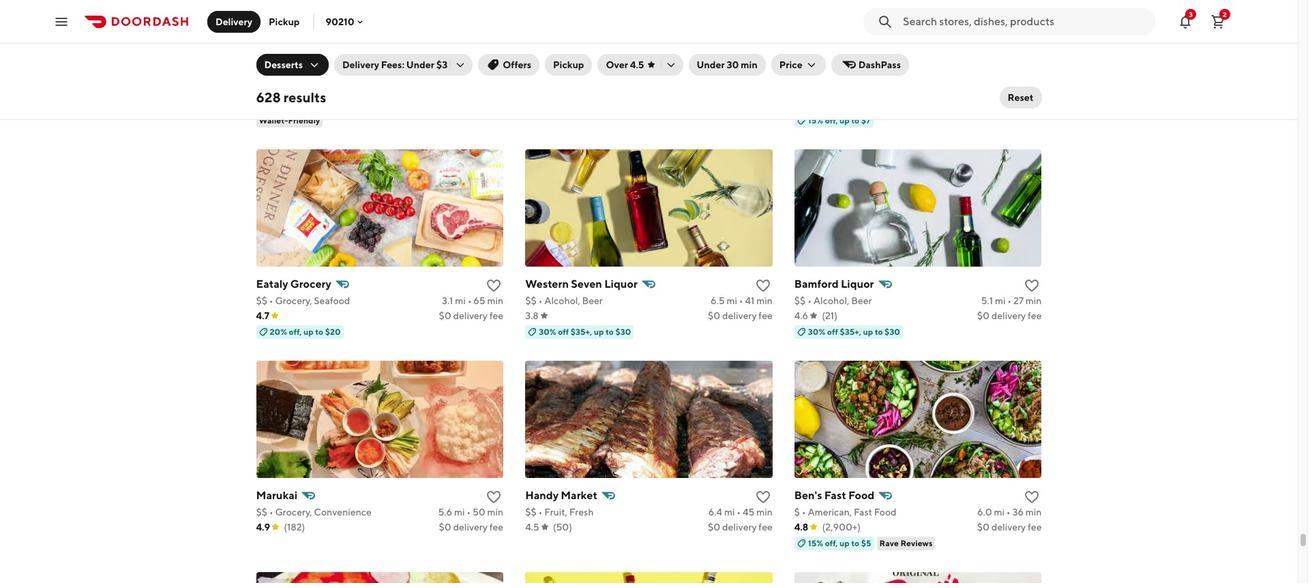 Task type: describe. For each thing, give the bounding box(es) containing it.
6.0
[[978, 507, 993, 518]]

4.6 for (21)
[[795, 310, 809, 321]]

$7
[[862, 115, 871, 125]]

4.5 inside "over 4.5" button
[[630, 59, 645, 70]]

to for 15% off, up to $5
[[852, 538, 860, 548]]

mi right 5.6
[[454, 507, 465, 518]]

50
[[473, 507, 486, 518]]

15% for 15% off, up to $7
[[808, 115, 824, 125]]

$$ • alcohol, beer for western
[[526, 295, 603, 306]]

delivery fees: under $3
[[342, 59, 448, 70]]

$ • american, fast food
[[795, 507, 897, 518]]

$​0 delivery fee for market
[[708, 522, 773, 533]]

• inside 3.2 mi • 31 min $​0 delivery fee
[[1009, 84, 1013, 95]]

Store search: begin typing to search for stores available on DoorDash text field
[[903, 14, 1148, 29]]

(182)
[[284, 522, 305, 533]]

min for handy market
[[757, 507, 773, 518]]

mi for grocery
[[455, 295, 466, 306]]

click to add this store to your saved list image for western seven liquor
[[755, 277, 772, 294]]

bamford
[[795, 277, 839, 290]]

over 4.5
[[606, 59, 645, 70]]

628
[[256, 89, 281, 105]]

mi inside 3.2 mi • 31 min $​0 delivery fee
[[997, 84, 1007, 95]]

convenience
[[314, 507, 372, 518]]

4.8
[[795, 522, 809, 533]]

$5
[[862, 538, 872, 548]]

mi for seven
[[727, 295, 738, 306]]

fee for liquor
[[1028, 310, 1042, 321]]

6.5 mi • 41 min
[[711, 295, 773, 306]]

mi for market
[[725, 507, 735, 518]]

desserts
[[264, 59, 303, 70]]

$3
[[437, 59, 448, 70]]

handy market
[[526, 489, 598, 502]]

0 vertical spatial pickup button
[[261, 11, 308, 32]]

price button
[[772, 54, 826, 76]]

$$ • grocery, convenience
[[256, 507, 372, 518]]

$30 for western seven liquor
[[616, 327, 631, 337]]

0 vertical spatial food
[[849, 489, 875, 502]]

30% for bamford
[[808, 327, 826, 337]]

3
[[1189, 10, 1193, 18]]

$​0 for market
[[708, 522, 721, 533]]

friendly
[[288, 115, 320, 125]]

delivery for delivery fees: under $3
[[342, 59, 379, 70]]

$20
[[325, 327, 341, 337]]

click to add this store to your saved list image for handy market
[[755, 489, 772, 505]]

liquor studio
[[526, 66, 595, 79]]

min for marukai
[[488, 507, 504, 518]]

eataly
[[256, 277, 288, 290]]

4.9
[[256, 522, 270, 533]]

$$ • alcohol, beer for bamford
[[795, 295, 872, 306]]

fresh
[[570, 507, 594, 518]]

• left the 'fruit,' at left bottom
[[539, 507, 543, 518]]

$ • breakfast, sandwiches
[[256, 84, 367, 95]]

pickup for pickup button to the right
[[553, 59, 584, 70]]

grocery, for eataly grocery
[[275, 295, 312, 306]]

click to add this store to your saved list image for bamford liquor
[[1025, 277, 1041, 294]]

tom's
[[256, 66, 286, 79]]

36
[[1013, 507, 1024, 518]]

delivery button
[[207, 11, 261, 32]]

20% off, up to $20
[[270, 327, 341, 337]]

15% off, up to $5
[[808, 538, 872, 548]]

$​0 delivery fee for seven
[[708, 310, 773, 321]]

$$ for marukai
[[256, 507, 268, 518]]

click to add this store to your saved list image for marukai
[[486, 489, 502, 505]]

american,
[[808, 507, 852, 518]]

to for 20% off, up to $20
[[315, 327, 324, 337]]

30% off $35+, up to $30 for liquor
[[808, 327, 901, 337]]

delivery for fast
[[992, 522, 1026, 533]]

• down eataly on the top of the page
[[269, 295, 273, 306]]

beer for seven
[[582, 295, 603, 306]]

27
[[1014, 295, 1024, 306]]

grocery
[[291, 277, 332, 290]]

over
[[606, 59, 628, 70]]

liquor studio link
[[526, 63, 773, 114]]

number
[[288, 66, 330, 79]]

$$ • fruit, fresh
[[526, 507, 594, 518]]

fee for fast
[[1028, 522, 1042, 533]]

5.6 mi • 50 min
[[438, 507, 504, 518]]

• down bamford
[[808, 295, 812, 306]]

41
[[745, 295, 755, 306]]

4.7
[[256, 310, 270, 321]]

breakfast,
[[270, 84, 313, 95]]

15% off, up to $7
[[808, 115, 871, 125]]

(2,900+)
[[823, 522, 861, 533]]

delivery inside 3.2 mi • 31 min $​0 delivery fee
[[992, 99, 1026, 110]]

45
[[743, 507, 755, 518]]

fee for market
[[759, 522, 773, 533]]

• up 4.8 on the bottom of page
[[802, 507, 806, 518]]

(50)
[[553, 522, 573, 533]]

min for ben's fast food
[[1026, 507, 1042, 518]]

click to add this store to your saved list image for tom's number 5 chiliburgers
[[486, 66, 502, 82]]

min for bamford liquor
[[1026, 295, 1042, 306]]

handy
[[526, 489, 559, 502]]

results
[[284, 89, 326, 105]]

up down seven
[[594, 327, 604, 337]]

• left 36
[[1007, 507, 1011, 518]]

equator coffees
[[795, 66, 878, 79]]

off for bamford
[[828, 327, 839, 337]]

rave reviews
[[880, 538, 933, 548]]

dashpass button
[[832, 54, 910, 76]]

3.2 mi • 31 min $​0 delivery fee
[[978, 84, 1042, 110]]

1 horizontal spatial fast
[[854, 507, 873, 518]]

reset
[[1008, 92, 1034, 103]]

$​0 delivery fee for fast
[[978, 522, 1042, 533]]

delivery for liquor
[[992, 310, 1026, 321]]

628 results
[[256, 89, 326, 105]]

$$ for handy market
[[526, 507, 537, 518]]

6.5
[[711, 295, 725, 306]]

delivery for seven
[[723, 310, 757, 321]]

offers
[[503, 59, 532, 70]]

5.1
[[982, 295, 994, 306]]

3.8
[[526, 310, 539, 321]]

reviews
[[901, 538, 933, 548]]

dashpass
[[859, 59, 901, 70]]

5
[[332, 66, 339, 79]]

mi for fast
[[995, 507, 1005, 518]]

seafood
[[314, 295, 350, 306]]

1 horizontal spatial liquor
[[605, 277, 638, 290]]

$$ for bamford liquor
[[795, 295, 806, 306]]

fee for seven
[[759, 310, 773, 321]]

$$ for eataly grocery
[[256, 295, 268, 306]]

min inside button
[[741, 59, 758, 70]]

1 vertical spatial food
[[875, 507, 897, 518]]

$​0 delivery fee for grocery
[[439, 310, 504, 321]]



Task type: vqa. For each thing, say whether or not it's contained in the screenshot.
10:40
no



Task type: locate. For each thing, give the bounding box(es) containing it.
1 horizontal spatial 4.5
[[630, 59, 645, 70]]

offers button
[[479, 54, 540, 76]]

30% down western in the left top of the page
[[539, 327, 557, 337]]

mi right the 6.5
[[727, 295, 738, 306]]

food
[[849, 489, 875, 502], [875, 507, 897, 518]]

0 horizontal spatial 30%
[[539, 327, 557, 337]]

2 vertical spatial off,
[[825, 538, 838, 548]]

$$ down bamford
[[795, 295, 806, 306]]

2 30% from the left
[[808, 327, 826, 337]]

1 horizontal spatial $$ • alcohol, beer
[[795, 295, 872, 306]]

1 horizontal spatial 30%
[[808, 327, 826, 337]]

1 alcohol, from the left
[[545, 295, 581, 306]]

0 horizontal spatial delivery
[[216, 16, 253, 27]]

1 $$ • alcohol, beer from the left
[[526, 295, 603, 306]]

open menu image
[[53, 13, 70, 30]]

1 vertical spatial grocery,
[[275, 507, 312, 518]]

$​0 down 5.1
[[978, 310, 990, 321]]

0 horizontal spatial beer
[[582, 295, 603, 306]]

up for 15% off, up to $5
[[840, 538, 850, 548]]

1 horizontal spatial beer
[[852, 295, 872, 306]]

4.6 for (720+)
[[256, 99, 270, 110]]

$​0 for liquor
[[978, 310, 990, 321]]

up left $7
[[840, 115, 850, 125]]

up down (2,900+)
[[840, 538, 850, 548]]

15% down 4.8 on the bottom of page
[[808, 538, 824, 548]]

min right 45
[[757, 507, 773, 518]]

1 vertical spatial delivery
[[342, 59, 379, 70]]

grocery, up (182) on the bottom left of page
[[275, 507, 312, 518]]

fee
[[1028, 99, 1042, 110], [490, 310, 504, 321], [759, 310, 773, 321], [1028, 310, 1042, 321], [490, 522, 504, 533], [759, 522, 773, 533], [1028, 522, 1042, 533]]

1 $30 from the left
[[616, 327, 631, 337]]

1 vertical spatial 4.5
[[526, 522, 540, 533]]

min right 27 on the right of page
[[1026, 295, 1042, 306]]

min right 41
[[757, 295, 773, 306]]

pickup
[[269, 16, 300, 27], [553, 59, 584, 70]]

1 off from the left
[[558, 327, 569, 337]]

1 horizontal spatial delivery
[[342, 59, 379, 70]]

1 vertical spatial off,
[[289, 327, 302, 337]]

$$ • alcohol, beer up '(21)'
[[795, 295, 872, 306]]

2 $30 from the left
[[885, 327, 901, 337]]

• left 45
[[737, 507, 741, 518]]

4.5 right over at the top of page
[[630, 59, 645, 70]]

$ for $ • breakfast, sandwiches
[[256, 84, 262, 95]]

$​0 for grocery
[[439, 310, 451, 321]]

delivery down 31
[[992, 99, 1026, 110]]

2
[[1224, 10, 1228, 18]]

studio
[[561, 66, 595, 79]]

western
[[526, 277, 569, 290]]

$$ up 4.9
[[256, 507, 268, 518]]

equator
[[795, 66, 836, 79]]

$ up 4.8 on the bottom of page
[[795, 507, 800, 518]]

90210
[[326, 16, 355, 27]]

reset button
[[1000, 87, 1042, 108]]

min right 65
[[488, 295, 504, 306]]

delivery for delivery
[[216, 16, 253, 27]]

0 horizontal spatial 4.5
[[526, 522, 540, 533]]

$$ up 3.8
[[526, 295, 537, 306]]

to
[[852, 115, 860, 125], [315, 327, 324, 337], [606, 327, 614, 337], [875, 327, 883, 337], [852, 538, 860, 548]]

2 button
[[1205, 8, 1232, 35]]

fast up american,
[[825, 489, 847, 502]]

alcohol, for bamford
[[814, 295, 850, 306]]

click to add this store to your saved list image left offers
[[486, 66, 502, 82]]

$$ up 4.7
[[256, 295, 268, 306]]

6.0 mi • 36 min
[[978, 507, 1042, 518]]

$​0 delivery fee down 5.1 mi • 27 min
[[978, 310, 1042, 321]]

• left 65
[[468, 295, 472, 306]]

under left 30
[[697, 59, 725, 70]]

grocery, down eataly grocery
[[275, 295, 312, 306]]

2 under from the left
[[697, 59, 725, 70]]

min right 36
[[1026, 507, 1042, 518]]

1 30% from the left
[[539, 327, 557, 337]]

min right 50
[[488, 507, 504, 518]]

min for eataly grocery
[[488, 295, 504, 306]]

to for 15% off, up to $7
[[852, 115, 860, 125]]

bamford liquor
[[795, 277, 874, 290]]

2 horizontal spatial liquor
[[841, 277, 874, 290]]

30% for western
[[539, 327, 557, 337]]

0 vertical spatial 4.5
[[630, 59, 645, 70]]

$​0 delivery fee for liquor
[[978, 310, 1042, 321]]

over 4.5 button
[[598, 54, 683, 76]]

• left 31
[[1009, 84, 1013, 95]]

2 $$ • alcohol, beer from the left
[[795, 295, 872, 306]]

delivery down "3.1 mi • 65 min"
[[453, 310, 488, 321]]

fees:
[[381, 59, 405, 70]]

food up the 'rave'
[[875, 507, 897, 518]]

$$ for western seven liquor
[[526, 295, 537, 306]]

65
[[474, 295, 486, 306]]

$$ down handy
[[526, 507, 537, 518]]

0 horizontal spatial pickup button
[[261, 11, 308, 32]]

90210 button
[[326, 16, 366, 27]]

3 items, open order cart image
[[1211, 13, 1227, 30]]

• down tom's
[[264, 84, 268, 95]]

20%
[[270, 327, 287, 337]]

wallet-
[[259, 115, 288, 125]]

ben's
[[795, 489, 823, 502]]

0 vertical spatial off,
[[825, 115, 838, 125]]

$​0 down the 6.5
[[708, 310, 721, 321]]

delivery
[[992, 99, 1026, 110], [453, 310, 488, 321], [723, 310, 757, 321], [992, 310, 1026, 321], [453, 522, 488, 533], [723, 522, 757, 533], [992, 522, 1026, 533]]

0 horizontal spatial $35+,
[[571, 327, 592, 337]]

• left 41
[[740, 295, 744, 306]]

$​0 delivery fee down "3.1 mi • 65 min"
[[439, 310, 504, 321]]

wallet-friendly
[[259, 115, 320, 125]]

coffees
[[838, 66, 878, 79]]

0 vertical spatial 15%
[[808, 115, 824, 125]]

delivery down the 6.5 mi • 41 min
[[723, 310, 757, 321]]

market
[[561, 489, 598, 502]]

price
[[780, 59, 803, 70]]

grocery, for marukai
[[275, 507, 312, 518]]

• left 50
[[467, 507, 471, 518]]

4.6 up wallet-
[[256, 99, 270, 110]]

0 horizontal spatial fast
[[825, 489, 847, 502]]

$30 for bamford liquor
[[885, 327, 901, 337]]

click to add this store to your saved list image left price on the right
[[755, 66, 772, 82]]

0 horizontal spatial $$ • alcohol, beer
[[526, 295, 603, 306]]

2 off from the left
[[828, 327, 839, 337]]

under inside button
[[697, 59, 725, 70]]

30% down '(21)'
[[808, 327, 826, 337]]

mi
[[997, 84, 1007, 95], [455, 295, 466, 306], [727, 295, 738, 306], [996, 295, 1006, 306], [454, 507, 465, 518], [725, 507, 735, 518], [995, 507, 1005, 518]]

4.6
[[256, 99, 270, 110], [795, 310, 809, 321]]

• up 4.9
[[269, 507, 273, 518]]

beer for liquor
[[852, 295, 872, 306]]

(21)
[[822, 310, 838, 321]]

0 horizontal spatial pickup
[[269, 16, 300, 27]]

alcohol, for western
[[545, 295, 581, 306]]

6.4 mi • 45 min
[[709, 507, 773, 518]]

0 horizontal spatial liquor
[[526, 66, 559, 79]]

2 $35+, from the left
[[840, 327, 862, 337]]

click to add this store to your saved list image up 6.4 mi • 45 min
[[755, 489, 772, 505]]

0 vertical spatial fast
[[825, 489, 847, 502]]

click to add this store to your saved list image up 5.6 mi • 50 min
[[486, 489, 502, 505]]

1 vertical spatial $
[[795, 507, 800, 518]]

5.6
[[438, 507, 452, 518]]

2 15% from the top
[[808, 538, 824, 548]]

delivery down 6.0 mi • 36 min
[[992, 522, 1026, 533]]

$35+,
[[571, 327, 592, 337], [840, 327, 862, 337]]

rave
[[880, 538, 899, 548]]

pickup button
[[261, 11, 308, 32], [545, 54, 593, 76]]

mi right 5.1
[[996, 295, 1006, 306]]

1 30% off $35+, up to $30 from the left
[[539, 327, 631, 337]]

1 horizontal spatial 30% off $35+, up to $30
[[808, 327, 901, 337]]

4.6 left '(21)'
[[795, 310, 809, 321]]

click to add this store to your saved list image up "3.1 mi • 65 min"
[[486, 277, 502, 294]]

0 horizontal spatial alcohol,
[[545, 295, 581, 306]]

off
[[558, 327, 569, 337], [828, 327, 839, 337]]

delivery down 5.6 mi • 50 min
[[453, 522, 488, 533]]

under 30 min button
[[689, 54, 766, 76]]

2 grocery, from the top
[[275, 507, 312, 518]]

off, for grocery
[[289, 327, 302, 337]]

fee for grocery
[[490, 310, 504, 321]]

$​0 delivery fee down 5.6 mi • 50 min
[[439, 522, 504, 533]]

grocery,
[[275, 295, 312, 306], [275, 507, 312, 518]]

1 horizontal spatial pickup
[[553, 59, 584, 70]]

2 alcohol, from the left
[[814, 295, 850, 306]]

seven
[[571, 277, 602, 290]]

$​0 delivery fee down 6.4 mi • 45 min
[[708, 522, 773, 533]]

(720+)
[[284, 99, 312, 110]]

$​0 delivery fee
[[439, 310, 504, 321], [708, 310, 773, 321], [978, 310, 1042, 321], [439, 522, 504, 533], [708, 522, 773, 533], [978, 522, 1042, 533]]

1 beer from the left
[[582, 295, 603, 306]]

beer down seven
[[582, 295, 603, 306]]

15% for 15% off, up to $5
[[808, 538, 824, 548]]

beer down bamford liquor
[[852, 295, 872, 306]]

liquor right bamford
[[841, 277, 874, 290]]

click to add this store to your saved list image for ben's fast food
[[1025, 489, 1041, 505]]

up for 15% off, up to $7
[[840, 115, 850, 125]]

pickup button left over at the top of page
[[545, 54, 593, 76]]

1 grocery, from the top
[[275, 295, 312, 306]]

$30
[[616, 327, 631, 337], [885, 327, 901, 337]]

$​0 down 6.4
[[708, 522, 721, 533]]

click to add this store to your saved list image up the 6.5 mi • 41 min
[[755, 277, 772, 294]]

1 vertical spatial 15%
[[808, 538, 824, 548]]

1 vertical spatial fast
[[854, 507, 873, 518]]

off down '(21)'
[[828, 327, 839, 337]]

beer
[[582, 295, 603, 306], [852, 295, 872, 306]]

30
[[727, 59, 739, 70]]

$​0 delivery fee down 6.0 mi • 36 min
[[978, 522, 1042, 533]]

31
[[1015, 84, 1024, 95]]

0 vertical spatial pickup
[[269, 16, 300, 27]]

notification bell image
[[1178, 13, 1194, 30]]

mi right 3.1
[[455, 295, 466, 306]]

min for western seven liquor
[[757, 295, 773, 306]]

fee inside 3.2 mi • 31 min $​0 delivery fee
[[1028, 99, 1042, 110]]

$​0 for fast
[[978, 522, 990, 533]]

0 horizontal spatial 4.6
[[256, 99, 270, 110]]

up for 20% off, up to $20
[[304, 327, 314, 337]]

alcohol, up '(21)'
[[814, 295, 850, 306]]

$$ • alcohol, beer
[[526, 295, 603, 306], [795, 295, 872, 306]]

0 horizontal spatial off
[[558, 327, 569, 337]]

3.1
[[442, 295, 453, 306]]

2 30% off $35+, up to $30 from the left
[[808, 327, 901, 337]]

$35+, for seven
[[571, 327, 592, 337]]

mi for liquor
[[996, 295, 1006, 306]]

0 vertical spatial 4.6
[[256, 99, 270, 110]]

delivery down 5.1 mi • 27 min
[[992, 310, 1026, 321]]

fast up (2,900+)
[[854, 507, 873, 518]]

• up 3.8
[[539, 295, 543, 306]]

0 vertical spatial grocery,
[[275, 295, 312, 306]]

min
[[741, 59, 758, 70], [1026, 84, 1042, 95], [488, 295, 504, 306], [757, 295, 773, 306], [1026, 295, 1042, 306], [488, 507, 504, 518], [757, 507, 773, 518], [1026, 507, 1042, 518]]

30% off $35+, up to $30
[[539, 327, 631, 337], [808, 327, 901, 337]]

1 15% from the top
[[808, 115, 824, 125]]

off for western
[[558, 327, 569, 337]]

under left '$3'
[[407, 59, 435, 70]]

$35+, down bamford liquor
[[840, 327, 862, 337]]

pickup up desserts
[[269, 16, 300, 27]]

$​0 down the 3.2
[[978, 99, 990, 110]]

1 horizontal spatial under
[[697, 59, 725, 70]]

$
[[256, 84, 262, 95], [795, 507, 800, 518]]

tom's number 5 chiliburgers
[[256, 66, 404, 79]]

1 $35+, from the left
[[571, 327, 592, 337]]

desserts button
[[256, 54, 329, 76]]

ben's fast food
[[795, 489, 875, 502]]

mi right the 3.2
[[997, 84, 1007, 95]]

marukai
[[256, 489, 298, 502]]

1 horizontal spatial $
[[795, 507, 800, 518]]

0 horizontal spatial under
[[407, 59, 435, 70]]

off, right 20%
[[289, 327, 302, 337]]

off, down (2,900+)
[[825, 538, 838, 548]]

1 horizontal spatial $35+,
[[840, 327, 862, 337]]

1 vertical spatial pickup button
[[545, 54, 593, 76]]

30% off $35+, up to $30 for seven
[[539, 327, 631, 337]]

1 horizontal spatial pickup button
[[545, 54, 593, 76]]

0 horizontal spatial $30
[[616, 327, 631, 337]]

off, for coffees
[[825, 115, 838, 125]]

$$ • alcohol, beer down western in the left top of the page
[[526, 295, 603, 306]]

food up $ • american, fast food
[[849, 489, 875, 502]]

chiliburgers
[[341, 66, 404, 79]]

6.4
[[709, 507, 723, 518]]

1 vertical spatial pickup
[[553, 59, 584, 70]]

$ down tom's
[[256, 84, 262, 95]]

4.5
[[630, 59, 645, 70], [526, 522, 540, 533]]

3.1 mi • 65 min
[[442, 295, 504, 306]]

• left 27 on the right of page
[[1008, 295, 1012, 306]]

delivery inside delivery button
[[216, 16, 253, 27]]

up left $20
[[304, 327, 314, 337]]

1 under from the left
[[407, 59, 435, 70]]

1 horizontal spatial $30
[[885, 327, 901, 337]]

delivery for grocery
[[453, 310, 488, 321]]

$$ • grocery, seafood
[[256, 295, 350, 306]]

sandwiches
[[315, 84, 367, 95]]

•
[[264, 84, 268, 95], [1009, 84, 1013, 95], [269, 295, 273, 306], [468, 295, 472, 306], [539, 295, 543, 306], [740, 295, 744, 306], [808, 295, 812, 306], [1008, 295, 1012, 306], [269, 507, 273, 518], [467, 507, 471, 518], [539, 507, 543, 518], [737, 507, 741, 518], [802, 507, 806, 518], [1007, 507, 1011, 518]]

up
[[840, 115, 850, 125], [304, 327, 314, 337], [594, 327, 604, 337], [863, 327, 874, 337], [840, 538, 850, 548]]

30%
[[539, 327, 557, 337], [808, 327, 826, 337]]

$ for $ • american, fast food
[[795, 507, 800, 518]]

1 horizontal spatial off
[[828, 327, 839, 337]]

$​0 delivery fee down the 6.5 mi • 41 min
[[708, 310, 773, 321]]

0 vertical spatial delivery
[[216, 16, 253, 27]]

1 horizontal spatial 4.6
[[795, 310, 809, 321]]

0 horizontal spatial $
[[256, 84, 262, 95]]

liquor right seven
[[605, 277, 638, 290]]

0 vertical spatial $
[[256, 84, 262, 95]]

delivery for market
[[723, 522, 757, 533]]

pickup button up desserts
[[261, 11, 308, 32]]

min right 30
[[741, 59, 758, 70]]

delivery down 6.4 mi • 45 min
[[723, 522, 757, 533]]

1 vertical spatial 4.6
[[795, 310, 809, 321]]

click to add this store to your saved list image for eataly grocery
[[486, 277, 502, 294]]

3.2
[[982, 84, 995, 95]]

15% down equator
[[808, 115, 824, 125]]

4.5 left (50)
[[526, 522, 540, 533]]

0 horizontal spatial 30% off $35+, up to $30
[[539, 327, 631, 337]]

$​0 for seven
[[708, 310, 721, 321]]

mi right 6.4
[[725, 507, 735, 518]]

$​0
[[978, 99, 990, 110], [439, 310, 451, 321], [708, 310, 721, 321], [978, 310, 990, 321], [439, 522, 451, 533], [708, 522, 721, 533], [978, 522, 990, 533]]

click to add this store to your saved list image up 5.1 mi • 27 min
[[1025, 277, 1041, 294]]

liquor left studio on the left top of page
[[526, 66, 559, 79]]

pickup for the top pickup button
[[269, 16, 300, 27]]

click to add this store to your saved list image
[[486, 66, 502, 82], [1025, 277, 1041, 294], [755, 489, 772, 505], [1025, 489, 1041, 505]]

western seven liquor
[[526, 277, 638, 290]]

$​0 inside 3.2 mi • 31 min $​0 delivery fee
[[978, 99, 990, 110]]

$35+, down western seven liquor on the top left of page
[[571, 327, 592, 337]]

fast
[[825, 489, 847, 502], [854, 507, 873, 518]]

eataly grocery
[[256, 277, 332, 290]]

delivery
[[216, 16, 253, 27], [342, 59, 379, 70]]

min inside 3.2 mi • 31 min $​0 delivery fee
[[1026, 84, 1042, 95]]

off down western in the left top of the page
[[558, 327, 569, 337]]

pickup left over at the top of page
[[553, 59, 584, 70]]

$35+, for liquor
[[840, 327, 862, 337]]

fruit,
[[545, 507, 568, 518]]

30% off $35+, up to $30 down seven
[[539, 327, 631, 337]]

$​0 down '6.0'
[[978, 522, 990, 533]]

click to add this store to your saved list image
[[755, 66, 772, 82], [486, 277, 502, 294], [755, 277, 772, 294], [486, 489, 502, 505]]

$​0 down 5.6
[[439, 522, 451, 533]]

5.1 mi • 27 min
[[982, 295, 1042, 306]]

alcohol, down western in the left top of the page
[[545, 295, 581, 306]]

2 beer from the left
[[852, 295, 872, 306]]

1 horizontal spatial alcohol,
[[814, 295, 850, 306]]

up down bamford liquor
[[863, 327, 874, 337]]



